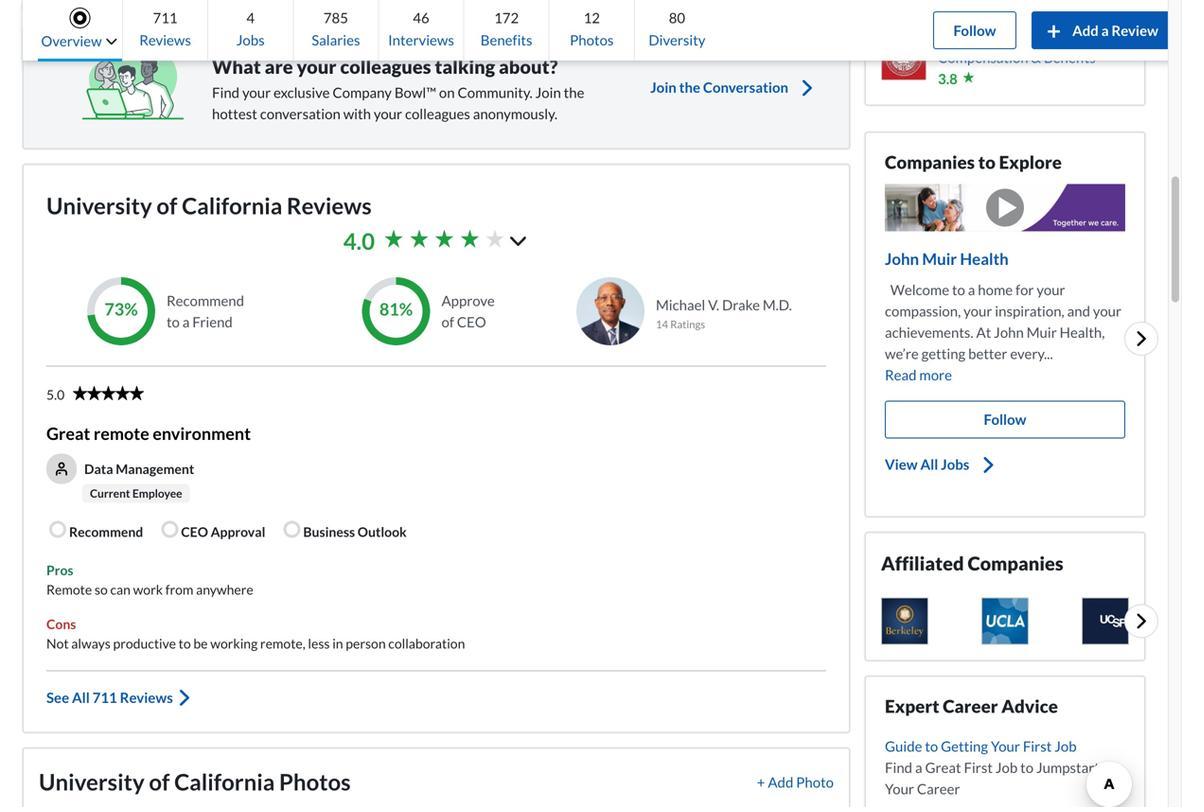 Task type: locate. For each thing, give the bounding box(es) containing it.
pros remote so can work from anywhere
[[46, 562, 254, 598]]

follow up compensation
[[954, 22, 997, 39]]

california
[[182, 192, 283, 219], [174, 769, 275, 796]]

companies down 3.8
[[886, 152, 975, 173]]

0 vertical spatial job
[[1055, 738, 1077, 755]]

california for reviews
[[182, 192, 283, 219]]

0 vertical spatial follow button
[[934, 11, 1017, 49]]

follow down read more link
[[984, 411, 1027, 428]]

companies
[[886, 152, 975, 173], [968, 553, 1064, 575]]

0 horizontal spatial the
[[564, 84, 585, 101]]

0 vertical spatial of
[[157, 192, 178, 219]]

add inside "link"
[[1073, 22, 1099, 39]]

next button image for companies to explore
[[1132, 328, 1153, 350]]

about?
[[499, 55, 558, 78]]

0 vertical spatial find
[[212, 84, 240, 101]]

affiliated companies
[[882, 553, 1064, 575]]

711
[[153, 9, 178, 26], [92, 690, 117, 707]]

1 horizontal spatial job
[[1055, 738, 1077, 755]]

expert
[[886, 696, 940, 717]]

1 vertical spatial california
[[174, 769, 275, 796]]

1 horizontal spatial jobs
[[942, 456, 970, 473]]

jobs down 4
[[237, 31, 265, 48]]

1 vertical spatial all
[[72, 690, 90, 707]]

colleagues up company
[[340, 55, 431, 78]]

1 vertical spatial john
[[995, 324, 1025, 341]]

1 horizontal spatial benefits
[[1045, 49, 1096, 66]]

university of california, los angeles image
[[982, 598, 1029, 645]]

conversation
[[260, 105, 341, 122]]

first
[[1024, 738, 1052, 755], [965, 760, 993, 777]]

john up welcome at the right top of page
[[886, 250, 920, 268]]

recommend for recommend to a friend
[[167, 292, 244, 309]]

your
[[992, 738, 1021, 755], [886, 781, 915, 798]]

0 horizontal spatial ceo
[[181, 524, 208, 540]]

to right guide
[[926, 738, 939, 755]]

job up jumpstart
[[1055, 738, 1077, 755]]

0 vertical spatial all
[[921, 456, 939, 473]]

overview
[[41, 32, 102, 49]]

1 horizontal spatial all
[[921, 456, 939, 473]]

of
[[157, 192, 178, 219], [442, 313, 454, 330], [149, 769, 170, 796]]

711 left 4
[[153, 9, 178, 26]]

1 vertical spatial add
[[768, 774, 794, 791]]

business
[[303, 524, 355, 540]]

1 horizontal spatial 711
[[153, 9, 178, 26]]

john muir health
[[886, 250, 1009, 268]]

john right at
[[995, 324, 1025, 341]]

a left friend
[[183, 313, 190, 330]]

we're
[[886, 345, 919, 362]]

next button image right university of california, san francisco image
[[1132, 610, 1153, 633]]

the down 12 photos
[[564, 84, 585, 101]]

university inside "northeastern university compensation & benefits"
[[1028, 27, 1094, 45]]

next button image right health,
[[1132, 328, 1153, 350]]

follow button up 3.8
[[934, 11, 1017, 49]]

drake
[[723, 296, 760, 313]]

1 horizontal spatial muir
[[1027, 324, 1058, 341]]

1 vertical spatial university
[[46, 192, 152, 219]]

0 horizontal spatial recommend
[[69, 524, 143, 540]]

0 vertical spatial california
[[182, 192, 283, 219]]

recommend up friend
[[167, 292, 244, 309]]

recommend
[[167, 292, 244, 309], [69, 524, 143, 540]]

1 horizontal spatial john
[[995, 324, 1025, 341]]

find down guide
[[886, 760, 913, 777]]

find
[[212, 84, 240, 101], [886, 760, 913, 777]]

to left explore
[[979, 152, 996, 173]]

0 vertical spatial ceo
[[457, 313, 487, 330]]

reviews left 4 jobs
[[139, 31, 191, 48]]

1 vertical spatial job
[[996, 760, 1018, 777]]

0 horizontal spatial john
[[886, 250, 920, 268]]

0 vertical spatial first
[[1024, 738, 1052, 755]]

community.
[[458, 84, 533, 101]]

1 horizontal spatial add
[[1073, 22, 1099, 39]]

ceo left approval
[[181, 524, 208, 540]]

home
[[979, 281, 1013, 298]]

your down guide
[[886, 781, 915, 798]]

read more link
[[886, 364, 1126, 386]]

to for guide
[[926, 738, 939, 755]]

to for recommend
[[167, 313, 180, 330]]

12
[[584, 9, 600, 26]]

a inside recommend to a friend
[[183, 313, 190, 330]]

1 horizontal spatial find
[[886, 760, 913, 777]]

to down john muir health
[[953, 281, 966, 298]]

+
[[757, 774, 766, 791]]

all right the see
[[72, 690, 90, 707]]

1 vertical spatial 711
[[92, 690, 117, 707]]

2 vertical spatial of
[[149, 769, 170, 796]]

next button image
[[1132, 328, 1153, 350], [1132, 610, 1153, 633]]

view
[[886, 456, 918, 473]]

ceo inside approve of ceo
[[457, 313, 487, 330]]

1 vertical spatial your
[[886, 781, 915, 798]]

next button image for affiliated companies
[[1132, 610, 1153, 633]]

university of california president michael v. drake m.d. image
[[577, 277, 645, 346]]

0 vertical spatial university
[[1028, 27, 1094, 45]]

your right getting
[[992, 738, 1021, 755]]

university of california photos
[[39, 769, 351, 796]]

1 vertical spatial find
[[886, 760, 913, 777]]

0 horizontal spatial find
[[212, 84, 240, 101]]

0 vertical spatial next button image
[[1132, 328, 1153, 350]]

5.0
[[46, 387, 65, 403]]

your right with
[[374, 105, 403, 122]]

join down about?
[[536, 84, 561, 101]]

a left review
[[1102, 22, 1110, 39]]

ceo down approve
[[457, 313, 487, 330]]

0 vertical spatial photos
[[570, 31, 614, 48]]

join down diversity
[[651, 78, 677, 95]]

0 horizontal spatial add
[[768, 774, 794, 791]]

1 horizontal spatial your
[[992, 738, 1021, 755]]

status
[[73, 386, 144, 401]]

see all 711 reviews link
[[46, 671, 827, 710]]

expert career advice
[[886, 696, 1059, 717]]

1 vertical spatial next button image
[[1132, 610, 1153, 633]]

0 vertical spatial recommend
[[167, 292, 244, 309]]

1 vertical spatial recommend
[[69, 524, 143, 540]]

first up jumpstart
[[1024, 738, 1052, 755]]

jobs right view
[[942, 456, 970, 473]]

find for guide
[[886, 760, 913, 777]]

2 vertical spatial reviews
[[120, 690, 173, 707]]

great down 5.0
[[46, 423, 90, 444]]

from
[[166, 582, 194, 598]]

all right view
[[921, 456, 939, 473]]

m.d.
[[763, 296, 793, 313]]

career down getting
[[918, 781, 961, 798]]

join
[[651, 78, 677, 95], [536, 84, 561, 101]]

1 next button image from the top
[[1132, 328, 1153, 350]]

every
[[1011, 345, 1045, 362]]

0 horizontal spatial muir
[[923, 250, 958, 268]]

2 next button image from the top
[[1132, 610, 1153, 633]]

california for photos
[[174, 769, 275, 796]]

all for see
[[72, 690, 90, 707]]

1 vertical spatial career
[[918, 781, 961, 798]]

view all jobs link
[[886, 454, 1126, 477]]

the down diversity
[[680, 78, 701, 95]]

remote
[[46, 582, 92, 598]]

0 vertical spatial great
[[46, 423, 90, 444]]

your up exclusive in the left top of the page
[[297, 55, 337, 78]]

environment
[[153, 423, 251, 444]]

join the conversation link
[[651, 76, 819, 99]]

find inside guide to getting your first job find a great first job to jumpstart your career
[[886, 760, 913, 777]]

0 vertical spatial career
[[943, 696, 999, 717]]

add left review
[[1073, 22, 1099, 39]]

work
[[133, 582, 163, 598]]

recommend down the current
[[69, 524, 143, 540]]

1 vertical spatial companies
[[968, 553, 1064, 575]]

colleagues down on
[[405, 105, 471, 122]]

job
[[1055, 738, 1077, 755], [996, 760, 1018, 777]]

80
[[669, 9, 686, 26]]

read
[[886, 366, 917, 383]]

711 reviews
[[139, 9, 191, 48]]

a down guide
[[916, 760, 923, 777]]

university
[[1028, 27, 1094, 45], [46, 192, 152, 219], [39, 769, 145, 796]]

add a review
[[1073, 22, 1159, 39]]

0 horizontal spatial all
[[72, 690, 90, 707]]

4
[[247, 9, 255, 26]]

0 horizontal spatial jobs
[[237, 31, 265, 48]]

great remote environment link
[[46, 423, 251, 444]]

your right and
[[1094, 302, 1122, 319]]

benefits
[[481, 31, 533, 48], [1045, 49, 1096, 66]]

to inside recommend to a friend
[[167, 313, 180, 330]]

1 vertical spatial muir
[[1027, 324, 1058, 341]]

first down getting
[[965, 760, 993, 777]]

1 horizontal spatial recommend
[[167, 292, 244, 309]]

to left be
[[179, 636, 191, 652]]

follow button
[[934, 11, 1017, 49], [886, 401, 1126, 439]]

4.0
[[344, 228, 375, 255]]

reviews up 4.0
[[287, 192, 372, 219]]

colleagues
[[340, 55, 431, 78], [405, 105, 471, 122]]

reviews down productive at the bottom of the page
[[120, 690, 173, 707]]

hottest
[[212, 105, 257, 122]]

1 vertical spatial photos
[[279, 769, 351, 796]]

0 vertical spatial muir
[[923, 250, 958, 268]]

0 horizontal spatial great
[[46, 423, 90, 444]]

follow button down read more link
[[886, 401, 1126, 439]]

of for university of california photos
[[149, 769, 170, 796]]

great down getting
[[926, 760, 962, 777]]

1 vertical spatial first
[[965, 760, 993, 777]]

172 benefits
[[481, 9, 533, 48]]

0 vertical spatial john
[[886, 250, 920, 268]]

reviews inside see all 711 reviews link
[[120, 690, 173, 707]]

0 vertical spatial add
[[1073, 22, 1099, 39]]

0 vertical spatial 711
[[153, 9, 178, 26]]

benefits inside "northeastern university compensation & benefits"
[[1045, 49, 1096, 66]]

getting
[[942, 738, 989, 755]]

find up the "hottest"
[[212, 84, 240, 101]]

compensation
[[939, 49, 1029, 66]]

0 horizontal spatial photos
[[279, 769, 351, 796]]

1 vertical spatial of
[[442, 313, 454, 330]]

the
[[680, 78, 701, 95], [564, 84, 585, 101]]

less
[[308, 636, 330, 652]]

0 vertical spatial reviews
[[139, 31, 191, 48]]

0 horizontal spatial join
[[536, 84, 561, 101]]

john
[[886, 250, 920, 268], [995, 324, 1025, 341]]

1 vertical spatial great
[[926, 760, 962, 777]]

career up getting
[[943, 696, 999, 717]]

anonymously.
[[473, 105, 558, 122]]

muir up the ...
[[1027, 324, 1058, 341]]

benefits right &
[[1045, 49, 1096, 66]]

benefits down 172
[[481, 31, 533, 48]]

always
[[71, 636, 111, 652]]

your
[[297, 55, 337, 78], [242, 84, 271, 101], [374, 105, 403, 122], [1037, 281, 1066, 298], [964, 302, 993, 319], [1094, 302, 1122, 319]]

to left friend
[[167, 313, 180, 330]]

711 right the see
[[92, 690, 117, 707]]

join inside 'what are your colleagues talking about? find your exclusive company bowl™ on community. join the hottest conversation with your colleagues anonymously.'
[[536, 84, 561, 101]]

guide to getting your first job find a great first job to jumpstart your career
[[886, 738, 1100, 798]]

1 horizontal spatial great
[[926, 760, 962, 777]]

0 horizontal spatial 711
[[92, 690, 117, 707]]

add right "+"
[[768, 774, 794, 791]]

your right for on the top of page
[[1037, 281, 1066, 298]]

2 vertical spatial university
[[39, 769, 145, 796]]

1 vertical spatial reviews
[[287, 192, 372, 219]]

v.
[[709, 296, 720, 313]]

1 horizontal spatial ceo
[[457, 313, 487, 330]]

compassion,
[[886, 302, 962, 319]]

pros
[[46, 562, 73, 579]]

guide to getting your first job link
[[886, 736, 1126, 758]]

what
[[212, 55, 261, 78]]

john inside 'welcome to a home for your compassion, your inspiration, and your achievements. at john muir health, we're getting better every'
[[995, 324, 1025, 341]]

find inside 'what are your colleagues talking about? find your exclusive company bowl™ on community. join the hottest conversation with your colleagues anonymously.'
[[212, 84, 240, 101]]

785 salaries
[[312, 9, 360, 48]]

companies up university of california, los angeles image
[[968, 553, 1064, 575]]

job down guide to getting your first job 'link'
[[996, 760, 1018, 777]]

muir up welcome at the right top of page
[[923, 250, 958, 268]]

photos
[[570, 31, 614, 48], [279, 769, 351, 796]]

to inside 'welcome to a home for your compassion, your inspiration, and your achievements. at john muir health, we're getting better every'
[[953, 281, 966, 298]]

1 vertical spatial jobs
[[942, 456, 970, 473]]

0 vertical spatial colleagues
[[340, 55, 431, 78]]

to for companies
[[979, 152, 996, 173]]

0 vertical spatial jobs
[[237, 31, 265, 48]]

a left home
[[969, 281, 976, 298]]

of inside approve of ceo
[[442, 313, 454, 330]]

jobs
[[237, 31, 265, 48], [942, 456, 970, 473]]



Task type: describe. For each thing, give the bounding box(es) containing it.
your up at
[[964, 302, 993, 319]]

so
[[95, 582, 108, 598]]

michael v. drake m.d. 14 ratings
[[656, 296, 793, 331]]

michael
[[656, 296, 706, 313]]

0 vertical spatial your
[[992, 738, 1021, 755]]

featured banner image for john muir health image
[[886, 184, 1126, 232]]

data
[[84, 461, 113, 477]]

0 horizontal spatial first
[[965, 760, 993, 777]]

review
[[1112, 22, 1159, 39]]

your up the "hottest"
[[242, 84, 271, 101]]

in
[[333, 636, 343, 652]]

diversity
[[649, 31, 706, 48]]

see all 711 reviews
[[46, 690, 173, 707]]

711 inside 711 reviews
[[153, 9, 178, 26]]

health,
[[1060, 324, 1106, 341]]

health
[[961, 250, 1009, 268]]

cons
[[46, 616, 76, 633]]

46
[[413, 9, 430, 26]]

companies to explore
[[886, 152, 1063, 173]]

guide
[[886, 738, 923, 755]]

interviews
[[388, 31, 455, 48]]

current employee
[[90, 487, 182, 500]]

0 horizontal spatial job
[[996, 760, 1018, 777]]

company
[[333, 84, 392, 101]]

1 horizontal spatial first
[[1024, 738, 1052, 755]]

great inside guide to getting your first job find a great first job to jumpstart your career
[[926, 760, 962, 777]]

a inside 'welcome to a home for your compassion, your inspiration, and your achievements. at john muir health, we're getting better every'
[[969, 281, 976, 298]]

conversation
[[704, 78, 789, 95]]

talking
[[435, 55, 495, 78]]

add a review link
[[1032, 11, 1174, 49]]

university of california reviews
[[46, 192, 372, 219]]

80 diversity
[[649, 9, 706, 48]]

0 horizontal spatial your
[[886, 781, 915, 798]]

1 vertical spatial colleagues
[[405, 105, 471, 122]]

northeastern
[[939, 27, 1025, 45]]

view all jobs
[[886, 456, 970, 473]]

4 jobs
[[237, 9, 265, 48]]

of for approve of ceo
[[442, 313, 454, 330]]

on
[[439, 84, 455, 101]]

university of california, san francisco image
[[1082, 598, 1130, 645]]

management
[[116, 461, 194, 477]]

see
[[46, 690, 69, 707]]

all for view
[[921, 456, 939, 473]]

business outlook
[[303, 524, 407, 540]]

0 vertical spatial follow
[[954, 22, 997, 39]]

achievements.
[[886, 324, 974, 341]]

university for university of california photos
[[39, 769, 145, 796]]

0 horizontal spatial benefits
[[481, 31, 533, 48]]

0 vertical spatial companies
[[886, 152, 975, 173]]

university for university of california reviews
[[46, 192, 152, 219]]

approval
[[211, 524, 266, 540]]

+ add photo link
[[757, 772, 834, 793]]

46 interviews
[[388, 9, 455, 48]]

jumpstart
[[1037, 760, 1100, 777]]

working
[[210, 636, 258, 652]]

ratings
[[671, 318, 706, 331]]

to for welcome
[[953, 281, 966, 298]]

employee
[[132, 487, 182, 500]]

salaries
[[312, 31, 360, 48]]

... read more
[[886, 345, 1054, 383]]

jobs inside view all jobs link
[[942, 456, 970, 473]]

exclusive
[[274, 84, 330, 101]]

reviews for university of california reviews
[[287, 192, 372, 219]]

1 vertical spatial follow button
[[886, 401, 1126, 439]]

cons not always productive to be working remote, less in person collaboration
[[46, 616, 465, 652]]

for
[[1016, 281, 1035, 298]]

12 photos
[[570, 9, 614, 48]]

northeastern university compensation & benefits
[[939, 27, 1096, 66]]

of for university of california reviews
[[157, 192, 178, 219]]

to down guide to getting your first job 'link'
[[1021, 760, 1034, 777]]

not
[[46, 636, 69, 652]]

are
[[265, 55, 293, 78]]

1 horizontal spatial the
[[680, 78, 701, 95]]

friend
[[193, 313, 233, 330]]

1 horizontal spatial join
[[651, 78, 677, 95]]

getting
[[922, 345, 966, 362]]

muir inside 'welcome to a home for your compassion, your inspiration, and your achievements. at john muir health, we're getting better every'
[[1027, 324, 1058, 341]]

with
[[343, 105, 371, 122]]

a inside "link"
[[1102, 22, 1110, 39]]

1 vertical spatial follow
[[984, 411, 1027, 428]]

a inside guide to getting your first job find a great first job to jumpstart your career
[[916, 760, 923, 777]]

reviews for see all 711 reviews
[[120, 690, 173, 707]]

recommend to a friend
[[167, 292, 244, 330]]

&
[[1032, 49, 1042, 66]]

785
[[324, 9, 348, 26]]

better
[[969, 345, 1008, 362]]

remote,
[[260, 636, 306, 652]]

affiliated
[[882, 553, 965, 575]]

the inside 'what are your colleagues talking about? find your exclusive company bowl™ on community. join the hottest conversation with your colleagues anonymously.'
[[564, 84, 585, 101]]

1 vertical spatial ceo
[[181, 524, 208, 540]]

and
[[1068, 302, 1091, 319]]

+ add photo
[[757, 774, 834, 791]]

14
[[656, 318, 669, 331]]

be
[[194, 636, 208, 652]]

collaboration
[[389, 636, 465, 652]]

person
[[346, 636, 386, 652]]

1 horizontal spatial photos
[[570, 31, 614, 48]]

to inside cons not always productive to be working remote, less in person collaboration
[[179, 636, 191, 652]]

career inside guide to getting your first job find a great first job to jumpstart your career
[[918, 781, 961, 798]]

photo
[[797, 774, 834, 791]]

bowl™
[[395, 84, 437, 101]]

northeastern university image
[[883, 36, 926, 79]]

productive
[[113, 636, 176, 652]]

anywhere
[[196, 582, 254, 598]]

at
[[977, 324, 992, 341]]

the university of california, berkeley image
[[882, 598, 929, 645]]

approve
[[442, 292, 495, 309]]

3.8
[[939, 70, 958, 87]]

recommend for recommend
[[69, 524, 143, 540]]

find for what
[[212, 84, 240, 101]]



Task type: vqa. For each thing, say whether or not it's contained in the screenshot.
Asian
no



